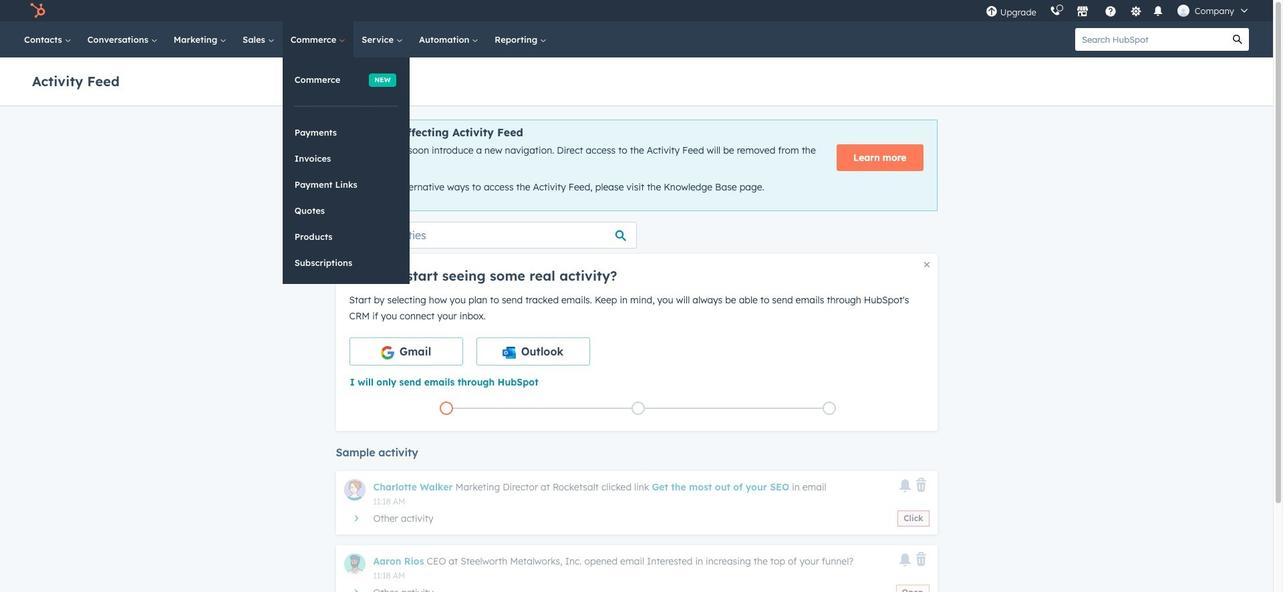 Task type: locate. For each thing, give the bounding box(es) containing it.
Search HubSpot search field
[[1076, 28, 1227, 51]]

list
[[351, 399, 926, 418]]

onboarding.steps.sendtrackedemailingmail.title image
[[635, 405, 642, 413]]

menu
[[979, 0, 1258, 21]]

None checkbox
[[349, 337, 463, 366], [476, 337, 590, 366], [349, 337, 463, 366], [476, 337, 590, 366]]

marketplaces image
[[1077, 6, 1089, 18]]



Task type: describe. For each thing, give the bounding box(es) containing it.
onboarding.steps.finalstep.title image
[[826, 405, 833, 413]]

Search activities search field
[[336, 222, 637, 249]]

commerce menu
[[283, 57, 410, 284]]

close image
[[924, 262, 930, 267]]

jacob simon image
[[1178, 5, 1190, 17]]



Task type: vqa. For each thing, say whether or not it's contained in the screenshot.
menu
yes



